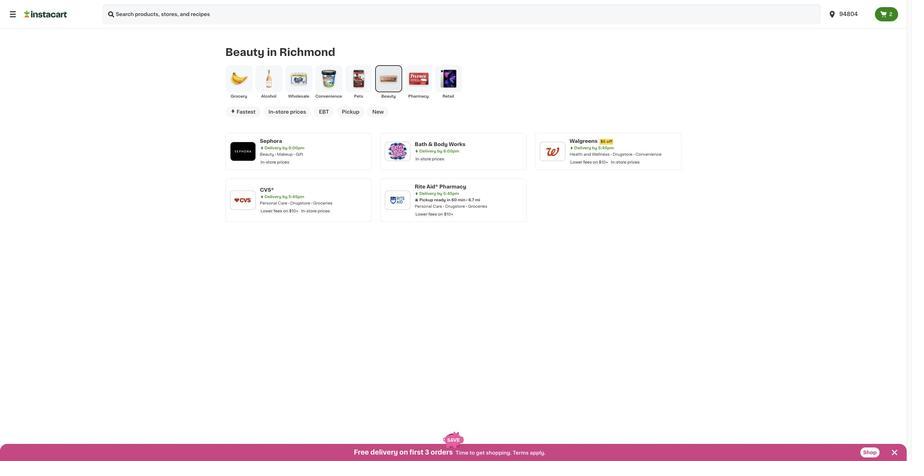Task type: describe. For each thing, give the bounding box(es) containing it.
terms
[[513, 450, 529, 455]]

rite
[[415, 184, 426, 189]]

delivery for cvs®
[[265, 195, 281, 199]]

ebt
[[319, 109, 329, 114]]

bath & body works
[[415, 142, 466, 147]]

delivery for rite aid® pharmacy
[[419, 192, 436, 196]]

2 94804 button from the left
[[828, 4, 871, 24]]

beauty for beauty makeup gift
[[260, 152, 274, 156]]

pharmacy button
[[405, 65, 432, 99]]

prices inside button
[[290, 109, 306, 114]]

1 horizontal spatial convenience
[[636, 152, 662, 156]]

mi
[[475, 198, 480, 202]]

cvs® logo image
[[234, 191, 252, 209]]

2 horizontal spatial drugstore
[[613, 152, 633, 156]]

&
[[428, 142, 433, 147]]

beauty in richmond
[[225, 47, 335, 58]]

shop
[[863, 450, 877, 455]]

1 horizontal spatial drugstore
[[445, 204, 465, 208]]

lower fees on $10+ in-store prices for drugstore
[[261, 209, 330, 213]]

lower fees on $10+
[[416, 212, 453, 216]]

delivery down walgreens
[[574, 146, 591, 150]]

in-store prices down beauty makeup gift
[[261, 160, 289, 164]]

2
[[889, 12, 893, 17]]

$10+ for drugstore
[[289, 209, 298, 213]]

lower for health
[[570, 160, 582, 164]]

pharmacy inside pharmacy button
[[408, 94, 429, 98]]

first
[[410, 449, 424, 456]]

convenience inside convenience button
[[315, 94, 342, 98]]

sephora
[[260, 139, 282, 144]]

orders
[[431, 449, 453, 456]]

1 vertical spatial in
[[447, 198, 451, 202]]

retail
[[443, 94, 454, 98]]

6.7
[[468, 198, 474, 202]]

1 horizontal spatial personal care drugstore groceries
[[415, 204, 487, 208]]

beauty for beauty in richmond
[[225, 47, 265, 58]]

body
[[434, 142, 448, 147]]

0 horizontal spatial drugstore
[[290, 201, 310, 205]]

grocery button
[[225, 65, 252, 99]]

grocery
[[231, 94, 247, 98]]

in-store prices down "&"
[[416, 157, 444, 161]]

1 94804 button from the left
[[824, 4, 875, 24]]

wellness
[[592, 152, 610, 156]]

0 horizontal spatial care
[[278, 201, 287, 205]]

bath
[[415, 142, 427, 147]]

beauty button
[[375, 65, 402, 99]]

ebt button
[[314, 106, 334, 117]]

pickup for pickup
[[342, 109, 360, 114]]

1 horizontal spatial lower
[[416, 212, 428, 216]]

rite aid® pharmacy
[[415, 184, 466, 189]]

shop button
[[860, 448, 880, 458]]

richmond
[[279, 47, 335, 58]]

alcohol
[[261, 94, 277, 98]]

2 horizontal spatial delivery by 5:45pm
[[574, 146, 614, 150]]

Search field
[[103, 4, 821, 24]]

shopping.
[[486, 450, 512, 455]]

pickup ready in 60 min
[[419, 198, 465, 202]]

close image
[[890, 448, 899, 457]]

convenience button
[[315, 65, 342, 99]]

beauty in richmond main content
[[0, 29, 907, 461]]

time
[[456, 450, 468, 455]]

rite aid® pharmacy logo image
[[388, 191, 407, 209]]

off
[[607, 140, 612, 144]]

beauty makeup gift
[[260, 152, 303, 156]]

makeup
[[277, 152, 293, 156]]



Task type: locate. For each thing, give the bounding box(es) containing it.
6:00pm for bath & body works
[[443, 149, 459, 153]]

0 horizontal spatial groceries
[[313, 201, 333, 205]]

cvs®
[[260, 187, 274, 192]]

1 horizontal spatial personal
[[415, 204, 432, 208]]

beauty for beauty
[[381, 94, 396, 98]]

0 horizontal spatial personal care drugstore groceries
[[260, 201, 333, 205]]

$5
[[601, 140, 606, 144]]

2 horizontal spatial lower
[[570, 160, 582, 164]]

0 horizontal spatial personal
[[260, 201, 277, 205]]

in- inside button
[[269, 109, 276, 114]]

None search field
[[103, 4, 821, 24]]

lower fees on $10+ in-store prices down cvs®
[[261, 209, 330, 213]]

walgreens $5 off
[[570, 139, 612, 144]]

2 horizontal spatial fees
[[583, 160, 592, 164]]

personal care drugstore groceries down cvs®
[[260, 201, 333, 205]]

2 horizontal spatial $10+
[[599, 160, 608, 164]]

1 horizontal spatial groceries
[[468, 204, 487, 208]]

1 horizontal spatial lower fees on $10+ in-store prices
[[570, 160, 640, 164]]

0 horizontal spatial lower fees on $10+ in-store prices
[[261, 209, 330, 213]]

new button
[[367, 106, 389, 117]]

5:45pm for cvs®
[[289, 195, 304, 199]]

save image
[[443, 432, 464, 448]]

apply.
[[530, 450, 546, 455]]

groceries
[[313, 201, 333, 205], [468, 204, 487, 208]]

beauty up grocery button
[[225, 47, 265, 58]]

0 vertical spatial beauty
[[225, 47, 265, 58]]

0 horizontal spatial delivery by 6:00pm
[[265, 146, 304, 150]]

6:00pm down works
[[443, 149, 459, 153]]

pickup left ready
[[419, 198, 433, 202]]

wholesale
[[288, 94, 309, 98]]

delivery by 5:45pm
[[574, 146, 614, 150], [419, 192, 459, 196], [265, 195, 304, 199]]

in-store prices down wholesale
[[269, 109, 306, 114]]

walgreens
[[570, 139, 598, 144]]

pets
[[354, 94, 363, 98]]

personal up lower fees on $10+
[[415, 204, 432, 208]]

delivery
[[265, 146, 281, 150], [574, 146, 591, 150], [419, 149, 436, 153], [419, 192, 436, 196], [265, 195, 281, 199]]

5:45pm
[[598, 146, 614, 150], [443, 192, 459, 196], [289, 195, 304, 199]]

1 horizontal spatial delivery by 5:45pm
[[419, 192, 459, 196]]

delivery by 5:45pm for cvs®
[[265, 195, 304, 199]]

in-store prices
[[269, 109, 306, 114], [416, 157, 444, 161], [261, 160, 289, 164]]

1 vertical spatial convenience
[[636, 152, 662, 156]]

pickup down the pets
[[342, 109, 360, 114]]

0 horizontal spatial 6:00pm
[[289, 146, 304, 150]]

health
[[570, 152, 583, 156]]

0 horizontal spatial in
[[267, 47, 277, 58]]

delivery down "sephora"
[[265, 146, 281, 150]]

delivery by 5:45pm down "walgreens $5 off" at the right of the page
[[574, 146, 614, 150]]

lower fees on $10+ in-store prices
[[570, 160, 640, 164], [261, 209, 330, 213]]

delivery by 5:45pm up ready
[[419, 192, 459, 196]]

personal care drugstore groceries
[[260, 201, 333, 205], [415, 204, 487, 208]]

delivery by 6:00pm for bath & body works
[[419, 149, 459, 153]]

1 horizontal spatial fees
[[429, 212, 437, 216]]

personal care drugstore groceries down 60
[[415, 204, 487, 208]]

beauty
[[225, 47, 265, 58], [381, 94, 396, 98], [260, 152, 274, 156]]

in left 60
[[447, 198, 451, 202]]

fees for care
[[274, 209, 282, 213]]

0 vertical spatial convenience
[[315, 94, 342, 98]]

delivery by 6:00pm up makeup
[[265, 146, 304, 150]]

lower down health
[[570, 160, 582, 164]]

bath & body works logo image
[[388, 142, 407, 161]]

by for sephora
[[282, 146, 288, 150]]

6.7 mi
[[468, 198, 480, 202]]

fastest
[[237, 109, 256, 114]]

1 vertical spatial lower fees on $10+ in-store prices
[[261, 209, 330, 213]]

2 horizontal spatial 5:45pm
[[598, 146, 614, 150]]

60
[[451, 198, 457, 202]]

1 horizontal spatial delivery by 6:00pm
[[419, 149, 459, 153]]

by
[[282, 146, 288, 150], [592, 146, 597, 150], [437, 149, 442, 153], [437, 192, 442, 196], [282, 195, 288, 199]]

to
[[470, 450, 475, 455]]

lower down cvs®
[[261, 209, 273, 213]]

delivery by 5:45pm down cvs®
[[265, 195, 304, 199]]

delivery down cvs®
[[265, 195, 281, 199]]

free
[[354, 449, 369, 456]]

pickup
[[342, 109, 360, 114], [419, 198, 433, 202]]

pharmacy up 60
[[439, 184, 466, 189]]

6:00pm for sephora
[[289, 146, 304, 150]]

delivery by 6:00pm down bath & body works
[[419, 149, 459, 153]]

0 horizontal spatial convenience
[[315, 94, 342, 98]]

by for cvs®
[[282, 195, 288, 199]]

alcohol button
[[255, 65, 282, 99]]

and
[[584, 152, 591, 156]]

delivery for sephora
[[265, 146, 281, 150]]

lower fees on $10+ in-store prices down wellness
[[570, 160, 640, 164]]

pickup button
[[337, 106, 365, 117]]

by for rite aid® pharmacy
[[437, 192, 442, 196]]

1 horizontal spatial $10+
[[444, 212, 453, 216]]

94804
[[840, 11, 858, 17]]

fees down cvs®
[[274, 209, 282, 213]]

free delivery on first 3 orders time to get shopping. terms apply.
[[354, 449, 546, 456]]

works
[[449, 142, 466, 147]]

6:00pm
[[289, 146, 304, 150], [443, 149, 459, 153]]

1 horizontal spatial in
[[447, 198, 451, 202]]

delivery down "&"
[[419, 149, 436, 153]]

by for bath & body works
[[437, 149, 442, 153]]

pickup inside button
[[342, 109, 360, 114]]

in up alcohol "button"
[[267, 47, 277, 58]]

instacart logo image
[[24, 10, 67, 19]]

fees for and
[[583, 160, 592, 164]]

1 horizontal spatial 6:00pm
[[443, 149, 459, 153]]

lower fees on $10+ in-store prices for wellness
[[570, 160, 640, 164]]

1 horizontal spatial pickup
[[419, 198, 433, 202]]

pets button
[[345, 65, 372, 99]]

gift
[[296, 152, 303, 156]]

0 horizontal spatial lower
[[261, 209, 273, 213]]

min
[[458, 198, 465, 202]]

0 horizontal spatial $10+
[[289, 209, 298, 213]]

94804 button
[[824, 4, 875, 24], [828, 4, 871, 24]]

walgreens logo image
[[543, 142, 562, 161]]

on
[[593, 160, 598, 164], [283, 209, 288, 213], [438, 212, 443, 216], [399, 449, 408, 456]]

1 vertical spatial pharmacy
[[439, 184, 466, 189]]

lower
[[570, 160, 582, 164], [261, 209, 273, 213], [416, 212, 428, 216]]

0 horizontal spatial pickup
[[342, 109, 360, 114]]

delivery by 5:45pm for rite aid® pharmacy
[[419, 192, 459, 196]]

3
[[425, 449, 429, 456]]

beauty up new
[[381, 94, 396, 98]]

1 horizontal spatial care
[[433, 204, 442, 208]]

new
[[372, 109, 384, 114]]

beauty inside button
[[381, 94, 396, 98]]

prices
[[290, 109, 306, 114], [432, 157, 444, 161], [277, 160, 289, 164], [628, 160, 640, 164], [318, 209, 330, 213]]

lower down 'pickup ready in 60 min' at the top of the page
[[416, 212, 428, 216]]

wholesale button
[[285, 65, 312, 99]]

in-store prices button
[[264, 106, 311, 117]]

delivery for bath & body works
[[419, 149, 436, 153]]

fees down ready
[[429, 212, 437, 216]]

in-
[[269, 109, 276, 114], [416, 157, 421, 161], [261, 160, 266, 164], [611, 160, 616, 164], [301, 209, 307, 213]]

0 vertical spatial pharmacy
[[408, 94, 429, 98]]

2 button
[[875, 7, 898, 21]]

0 vertical spatial lower fees on $10+ in-store prices
[[570, 160, 640, 164]]

1 horizontal spatial 5:45pm
[[443, 192, 459, 196]]

fees down 'and'
[[583, 160, 592, 164]]

0 vertical spatial in
[[267, 47, 277, 58]]

delivery down aid®
[[419, 192, 436, 196]]

in-store prices inside button
[[269, 109, 306, 114]]

sephora logo image
[[234, 142, 252, 161]]

care
[[278, 201, 287, 205], [433, 204, 442, 208]]

retail button
[[435, 65, 462, 99]]

6:00pm up "gift"
[[289, 146, 304, 150]]

$10+ for wellness
[[599, 160, 608, 164]]

aid®
[[427, 184, 438, 189]]

convenience
[[315, 94, 342, 98], [636, 152, 662, 156]]

beauty down "sephora"
[[260, 152, 274, 156]]

lower for personal
[[261, 209, 273, 213]]

0 vertical spatial pickup
[[342, 109, 360, 114]]

2 vertical spatial beauty
[[260, 152, 274, 156]]

$10+
[[599, 160, 608, 164], [289, 209, 298, 213], [444, 212, 453, 216]]

0 horizontal spatial fees
[[274, 209, 282, 213]]

pharmacy
[[408, 94, 429, 98], [439, 184, 466, 189]]

get
[[476, 450, 485, 455]]

1 vertical spatial pickup
[[419, 198, 433, 202]]

0 horizontal spatial 5:45pm
[[289, 195, 304, 199]]

in
[[267, 47, 277, 58], [447, 198, 451, 202]]

health and wellness drugstore convenience
[[570, 152, 662, 156]]

personal
[[260, 201, 277, 205], [415, 204, 432, 208]]

0 horizontal spatial delivery by 5:45pm
[[265, 195, 304, 199]]

pharmacy left retail
[[408, 94, 429, 98]]

personal down cvs®
[[260, 201, 277, 205]]

store inside button
[[276, 109, 289, 114]]

store
[[276, 109, 289, 114], [421, 157, 431, 161], [266, 160, 276, 164], [616, 160, 627, 164], [307, 209, 317, 213]]

1 vertical spatial beauty
[[381, 94, 396, 98]]

delivery by 6:00pm
[[265, 146, 304, 150], [419, 149, 459, 153]]

fastest button
[[225, 106, 261, 117]]

pickup for pickup ready in 60 min
[[419, 198, 433, 202]]

delivery
[[371, 449, 398, 456]]

fees
[[583, 160, 592, 164], [274, 209, 282, 213], [429, 212, 437, 216]]

5:45pm for rite aid® pharmacy
[[443, 192, 459, 196]]

delivery by 6:00pm for sephora
[[265, 146, 304, 150]]

ready
[[434, 198, 446, 202]]

1 horizontal spatial pharmacy
[[439, 184, 466, 189]]

drugstore
[[613, 152, 633, 156], [290, 201, 310, 205], [445, 204, 465, 208]]

0 horizontal spatial pharmacy
[[408, 94, 429, 98]]



Task type: vqa. For each thing, say whether or not it's contained in the screenshot.
Goods for Canned
no



